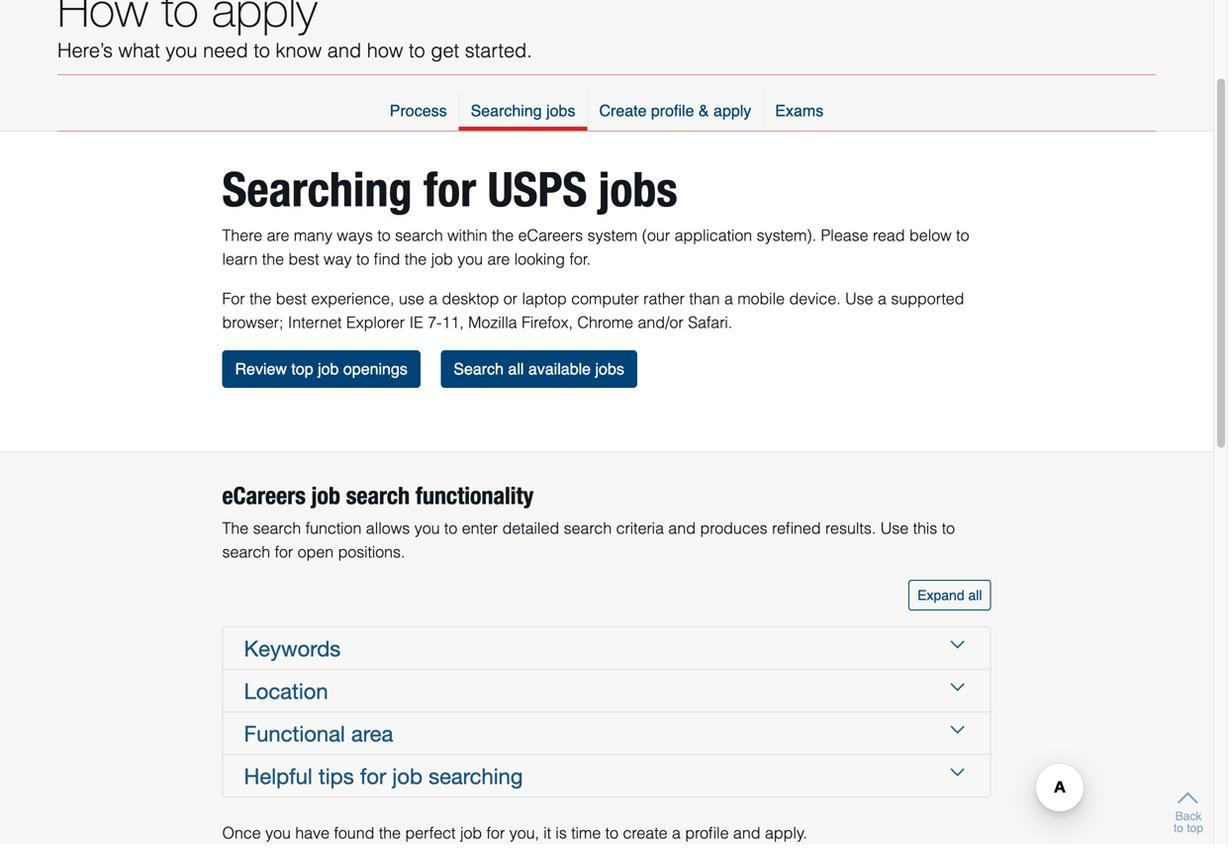Task type: describe. For each thing, give the bounding box(es) containing it.
get
[[431, 39, 460, 62]]

openings
[[343, 360, 408, 378]]

refined
[[772, 520, 821, 538]]

1 vertical spatial profile
[[686, 825, 729, 843]]

tips
[[319, 764, 354, 789]]

helpful
[[244, 764, 313, 789]]

functionality
[[416, 482, 534, 510]]

results.
[[826, 520, 877, 538]]

all for expand
[[969, 588, 983, 604]]

job inside dropdown button
[[393, 764, 423, 789]]

searching for usps jobs there are many ways to search within the ecareers system (our application system). please read below to learn the best way to find the job you are looking for.
[[222, 161, 970, 268]]

available
[[529, 360, 591, 378]]

best inside searching for usps jobs there are many ways to search within the ecareers system (our application system). please read below to learn the best way to find the job you are looking for.
[[289, 250, 319, 268]]

learn
[[222, 250, 258, 268]]

search up "allows" at the bottom left
[[346, 482, 410, 510]]

job right the 'perfect'
[[460, 825, 482, 843]]

system).
[[757, 226, 817, 244]]

ecareers job search functionality
[[222, 482, 534, 510]]

(our
[[642, 226, 670, 244]]

this
[[914, 520, 938, 538]]

&
[[699, 102, 710, 120]]

ie
[[410, 313, 424, 332]]

process
[[390, 102, 447, 120]]

a right than
[[725, 289, 734, 308]]

review top job openings
[[235, 360, 408, 378]]

the right the found
[[379, 825, 401, 843]]

function
[[306, 520, 362, 538]]

usps
[[488, 161, 587, 217]]

create
[[599, 102, 647, 120]]

use inside the "for the best experience, use a desktop or laptop computer rather than a mobile device. use a supported browser; internet explorer ie 7-11, mozilla firefox, chrome and/or safari."
[[846, 289, 874, 308]]

to inside back to top
[[1174, 822, 1184, 836]]

search
[[454, 360, 504, 378]]

0 vertical spatial profile
[[651, 102, 695, 120]]

searching for jobs
[[471, 102, 542, 120]]

once you have found the perfect job for you, it is time to create a profile and apply.
[[222, 825, 808, 843]]

application
[[675, 226, 753, 244]]

jobs for usps
[[599, 161, 678, 217]]

area
[[351, 722, 393, 747]]

the right within
[[492, 226, 514, 244]]

explorer
[[346, 313, 405, 332]]

helpful tips for job searching
[[244, 764, 523, 789]]

read
[[873, 226, 906, 244]]

1 horizontal spatial are
[[488, 250, 510, 268]]

searching
[[429, 764, 523, 789]]

please
[[821, 226, 869, 244]]

expand all
[[918, 588, 983, 604]]

you,
[[510, 825, 540, 843]]

device.
[[790, 289, 841, 308]]

for the best experience, use a desktop or laptop computer rather than a mobile device. use a supported browser; internet explorer ie 7-11, mozilla firefox, chrome and/or safari.
[[222, 289, 965, 332]]

find
[[374, 250, 400, 268]]

create profile & apply link
[[588, 91, 764, 131]]

produces
[[700, 520, 768, 538]]

for
[[222, 289, 245, 308]]

keywords button
[[243, 628, 971, 670]]

create profile & apply
[[599, 102, 752, 120]]

search right the
[[253, 520, 301, 538]]

here's
[[57, 39, 113, 62]]

7-
[[428, 313, 442, 332]]

you right what
[[166, 39, 198, 62]]

mozilla
[[469, 313, 518, 332]]

for inside the search function allows you to enter detailed search criteria and produces refined results. use this to search for open positions.
[[275, 543, 293, 562]]

and inside the search function allows you to enter detailed search criteria and produces refined results. use this to search for open positions.
[[669, 520, 696, 538]]

time
[[572, 825, 601, 843]]

exams link
[[764, 91, 836, 131]]

laptop
[[522, 289, 567, 308]]

keywords
[[244, 636, 341, 662]]

use inside the search function allows you to enter detailed search criteria and produces refined results. use this to search for open positions.
[[881, 520, 909, 538]]

location button
[[243, 671, 971, 712]]

all for search
[[508, 360, 524, 378]]

it
[[544, 825, 552, 843]]

once
[[222, 825, 261, 843]]

search inside searching for usps jobs there are many ways to search within the ecareers system (our application system). please read below to learn the best way to find the job you are looking for.
[[395, 226, 443, 244]]

than
[[690, 289, 720, 308]]

create
[[623, 825, 668, 843]]

you inside searching for usps jobs there are many ways to search within the ecareers system (our application system). please read below to learn the best way to find the job you are looking for.
[[458, 250, 483, 268]]

and/or
[[638, 313, 684, 332]]

how
[[367, 39, 403, 62]]

job inside "link"
[[318, 360, 339, 378]]

supported
[[891, 289, 965, 308]]

rather
[[644, 289, 685, 308]]

job up the function
[[312, 482, 341, 510]]

for inside helpful tips for job searching dropdown button
[[360, 764, 386, 789]]

process link
[[378, 91, 459, 131]]

browser;
[[222, 313, 284, 332]]



Task type: locate. For each thing, give the bounding box(es) containing it.
2 vertical spatial and
[[734, 825, 761, 843]]

found
[[334, 825, 375, 843]]

are left many
[[267, 226, 290, 244]]

perfect
[[405, 825, 456, 843]]

what
[[118, 39, 160, 62]]

back
[[1176, 810, 1202, 824]]

jobs down chrome
[[596, 360, 625, 378]]

and
[[327, 39, 362, 62], [669, 520, 696, 538], [734, 825, 761, 843]]

search all available jobs link
[[441, 350, 637, 388]]

functional
[[244, 722, 345, 747]]

you down within
[[458, 250, 483, 268]]

top inside "review top job openings" "link"
[[292, 360, 314, 378]]

apply.
[[765, 825, 808, 843]]

for inside searching for usps jobs there are many ways to search within the ecareers system (our application system). please read below to learn the best way to find the job you are looking for.
[[424, 161, 476, 217]]

you left have
[[265, 825, 291, 843]]

1 vertical spatial best
[[276, 289, 307, 308]]

searching jobs
[[471, 102, 576, 120]]

and left apply.
[[734, 825, 761, 843]]

here's what you need to know and how to get started.
[[57, 39, 533, 62]]

is
[[556, 825, 567, 843]]

0 vertical spatial top
[[292, 360, 314, 378]]

best
[[289, 250, 319, 268], [276, 289, 307, 308]]

0 vertical spatial all
[[508, 360, 524, 378]]

jobs for available
[[596, 360, 625, 378]]

0 vertical spatial and
[[327, 39, 362, 62]]

0 horizontal spatial are
[[267, 226, 290, 244]]

safari.
[[688, 313, 733, 332]]

1 horizontal spatial use
[[881, 520, 909, 538]]

0 horizontal spatial all
[[508, 360, 524, 378]]

1 vertical spatial are
[[488, 250, 510, 268]]

profile
[[651, 102, 695, 120], [686, 825, 729, 843]]

jobs inside searching for usps jobs there are many ways to search within the ecareers system (our application system). please read below to learn the best way to find the job you are looking for.
[[599, 161, 678, 217]]

for left you,
[[487, 825, 505, 843]]

the right find
[[405, 250, 427, 268]]

to
[[254, 39, 270, 62], [409, 39, 425, 62], [378, 226, 391, 244], [957, 226, 970, 244], [356, 250, 370, 268], [445, 520, 458, 538], [942, 520, 956, 538], [1174, 822, 1184, 836], [606, 825, 619, 843]]

experience,
[[311, 289, 395, 308]]

exams
[[776, 102, 824, 120]]

0 vertical spatial ecareers
[[518, 226, 583, 244]]

a left supported
[[878, 289, 887, 308]]

job
[[431, 250, 453, 268], [318, 360, 339, 378], [312, 482, 341, 510], [393, 764, 423, 789], [460, 825, 482, 843]]

1 vertical spatial searching
[[222, 161, 412, 217]]

expand
[[918, 588, 965, 604]]

search up find
[[395, 226, 443, 244]]

the up the browser;
[[250, 289, 272, 308]]

back to top
[[1174, 810, 1204, 836]]

ecareers inside searching for usps jobs there are many ways to search within the ecareers system (our application system). please read below to learn the best way to find the job you are looking for.
[[518, 226, 583, 244]]

job inside searching for usps jobs there are many ways to search within the ecareers system (our application system). please read below to learn the best way to find the job you are looking for.
[[431, 250, 453, 268]]

you
[[166, 39, 198, 62], [458, 250, 483, 268], [415, 520, 440, 538], [265, 825, 291, 843]]

1 vertical spatial ecareers
[[222, 482, 306, 510]]

enter
[[462, 520, 498, 538]]

1 horizontal spatial and
[[669, 520, 696, 538]]

searching up many
[[222, 161, 412, 217]]

11,
[[442, 313, 464, 332]]

0 vertical spatial are
[[267, 226, 290, 244]]

allows
[[366, 520, 410, 538]]

searching jobs link
[[459, 91, 588, 131]]

best inside the "for the best experience, use a desktop or laptop computer rather than a mobile device. use a supported browser; internet explorer ie 7-11, mozilla firefox, chrome and/or safari."
[[276, 289, 307, 308]]

searching inside searching for usps jobs there are many ways to search within the ecareers system (our application system). please read below to learn the best way to find the job you are looking for.
[[222, 161, 412, 217]]

positions.
[[338, 543, 405, 562]]

have
[[295, 825, 330, 843]]

for left open
[[275, 543, 293, 562]]

all
[[508, 360, 524, 378], [969, 588, 983, 604]]

use right device.
[[846, 289, 874, 308]]

below
[[910, 226, 952, 244]]

2 horizontal spatial and
[[734, 825, 761, 843]]

0 horizontal spatial and
[[327, 39, 362, 62]]

and right criteria in the right of the page
[[669, 520, 696, 538]]

1 horizontal spatial ecareers
[[518, 226, 583, 244]]

1 horizontal spatial top
[[1187, 822, 1204, 836]]

all right search at the left top
[[508, 360, 524, 378]]

search down the
[[222, 543, 270, 562]]

detailed
[[503, 520, 560, 538]]

system
[[588, 226, 638, 244]]

started.
[[465, 39, 533, 62]]

top
[[292, 360, 314, 378], [1187, 822, 1204, 836]]

functional area button
[[243, 713, 971, 755]]

1 vertical spatial jobs
[[599, 161, 678, 217]]

you right "allows" at the bottom left
[[415, 520, 440, 538]]

the
[[222, 520, 249, 538]]

0 horizontal spatial ecareers
[[222, 482, 306, 510]]

1 vertical spatial use
[[881, 520, 909, 538]]

0 horizontal spatial use
[[846, 289, 874, 308]]

many
[[294, 226, 333, 244]]

firefox,
[[522, 313, 573, 332]]

a right create
[[672, 825, 681, 843]]

jobs up (our
[[599, 161, 678, 217]]

the
[[492, 226, 514, 244], [262, 250, 284, 268], [405, 250, 427, 268], [250, 289, 272, 308], [379, 825, 401, 843]]

helpful tips for job searching button
[[243, 756, 971, 797]]

way
[[324, 250, 352, 268]]

need
[[203, 39, 248, 62]]

1 vertical spatial all
[[969, 588, 983, 604]]

best down many
[[289, 250, 319, 268]]

1 vertical spatial top
[[1187, 822, 1204, 836]]

the search function allows you to enter detailed search criteria and produces refined results. use this to search for open positions.
[[222, 520, 956, 562]]

search
[[395, 226, 443, 244], [346, 482, 410, 510], [253, 520, 301, 538], [564, 520, 612, 538], [222, 543, 270, 562]]

1 horizontal spatial all
[[969, 588, 983, 604]]

review top job openings link
[[222, 350, 421, 388]]

ecareers up the
[[222, 482, 306, 510]]

for right tips
[[360, 764, 386, 789]]

looking
[[515, 250, 565, 268]]

use left this
[[881, 520, 909, 538]]

0 vertical spatial searching
[[471, 102, 542, 120]]

1 vertical spatial and
[[669, 520, 696, 538]]

location
[[244, 679, 328, 704]]

the inside the "for the best experience, use a desktop or laptop computer rather than a mobile device. use a supported browser; internet explorer ie 7-11, mozilla firefox, chrome and/or safari."
[[250, 289, 272, 308]]

internet
[[288, 313, 342, 332]]

jobs
[[547, 102, 576, 120], [599, 161, 678, 217], [596, 360, 625, 378]]

profile left &
[[651, 102, 695, 120]]

0 vertical spatial jobs
[[547, 102, 576, 120]]

1 horizontal spatial searching
[[471, 102, 542, 120]]

desktop
[[442, 289, 499, 308]]

search left criteria in the right of the page
[[564, 520, 612, 538]]

best up internet
[[276, 289, 307, 308]]

use
[[399, 289, 425, 308]]

a right use
[[429, 289, 438, 308]]

searching
[[471, 102, 542, 120], [222, 161, 412, 217]]

criteria
[[617, 520, 664, 538]]

all inside button
[[969, 588, 983, 604]]

top inside back to top
[[1187, 822, 1204, 836]]

all right expand
[[969, 588, 983, 604]]

you inside the search function allows you to enter detailed search criteria and produces refined results. use this to search for open positions.
[[415, 520, 440, 538]]

review
[[235, 360, 287, 378]]

functional area
[[244, 722, 393, 747]]

searching down started.
[[471, 102, 542, 120]]

job left the 'openings'
[[318, 360, 339, 378]]

job down within
[[431, 250, 453, 268]]

the right learn
[[262, 250, 284, 268]]

profile right create
[[686, 825, 729, 843]]

2 vertical spatial jobs
[[596, 360, 625, 378]]

a
[[429, 289, 438, 308], [725, 289, 734, 308], [878, 289, 887, 308], [672, 825, 681, 843]]

for.
[[570, 250, 591, 268]]

know
[[276, 39, 322, 62]]

computer
[[572, 289, 639, 308]]

chrome
[[578, 313, 634, 332]]

ecareers up looking
[[518, 226, 583, 244]]

0 horizontal spatial top
[[292, 360, 314, 378]]

job down area
[[393, 764, 423, 789]]

open
[[298, 543, 334, 562]]

apply
[[714, 102, 752, 120]]

0 vertical spatial use
[[846, 289, 874, 308]]

or
[[504, 289, 518, 308]]

for up within
[[424, 161, 476, 217]]

search all available jobs
[[454, 360, 625, 378]]

searching for for
[[222, 161, 412, 217]]

0 vertical spatial best
[[289, 250, 319, 268]]

mobile
[[738, 289, 785, 308]]

are down within
[[488, 250, 510, 268]]

there
[[222, 226, 263, 244]]

jobs left create on the top
[[547, 102, 576, 120]]

and left how
[[327, 39, 362, 62]]

0 horizontal spatial searching
[[222, 161, 412, 217]]



Task type: vqa. For each thing, say whether or not it's contained in the screenshot.
the bottommost Sender?
no



